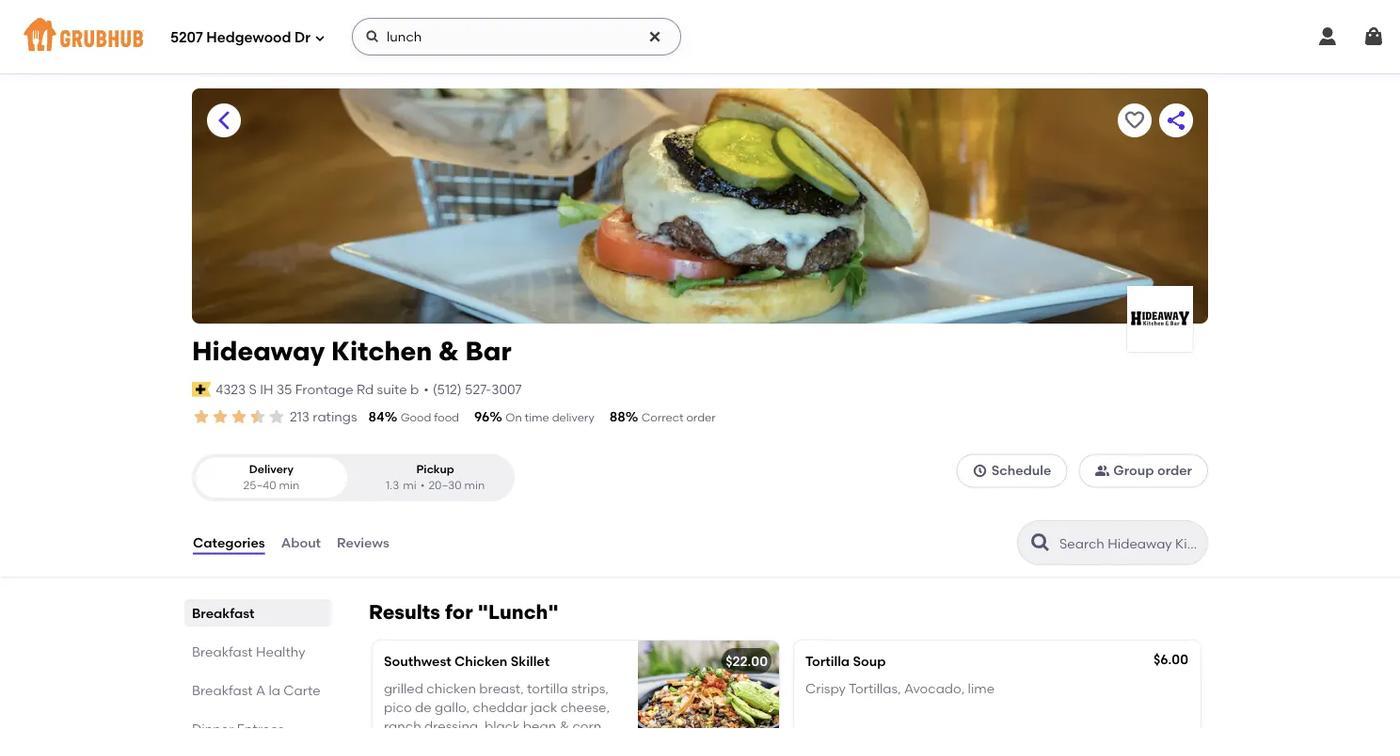 Task type: vqa. For each thing, say whether or not it's contained in the screenshot.
Dave's in the 10" Dave's Way Beef $17.99
no



Task type: describe. For each thing, give the bounding box(es) containing it.
southwest
[[384, 654, 451, 670]]

breakfast for breakfast
[[192, 605, 254, 621]]

hideaway kitchen & bar logo image
[[1127, 286, 1193, 352]]

20–30
[[428, 479, 462, 492]]

hideaway kitchen & bar
[[192, 335, 511, 367]]

caret left icon image
[[213, 109, 235, 132]]

213
[[290, 409, 310, 425]]

s
[[249, 381, 257, 397]]

results for "lunch"
[[369, 600, 559, 624]]

correct order
[[641, 411, 716, 424]]

0 vertical spatial •
[[424, 381, 429, 397]]

crispy
[[805, 680, 846, 696]]

Search for food, convenience, alcohol... search field
[[352, 18, 681, 56]]

breakfast healthy
[[192, 644, 305, 660]]

213 ratings
[[290, 409, 357, 425]]

b
[[410, 381, 419, 397]]

0 horizontal spatial svg image
[[314, 32, 326, 44]]

chicken
[[427, 680, 476, 696]]

option group containing delivery 25–40 min
[[192, 454, 515, 502]]

people icon image
[[1095, 463, 1110, 478]]

hideaway
[[192, 335, 325, 367]]

breast,
[[479, 680, 524, 696]]

crispy tortillas, avocado, lime
[[805, 680, 995, 696]]

4323 s ih 35 frontage rd suite b button
[[215, 379, 420, 400]]

ranch
[[384, 718, 421, 729]]

96
[[474, 409, 490, 425]]

save this restaurant button
[[1118, 103, 1152, 137]]

reviews
[[337, 535, 389, 551]]

de
[[415, 699, 432, 715]]

delivery 25–40 min
[[243, 462, 299, 492]]

2 horizontal spatial svg image
[[1362, 25, 1385, 48]]

jack
[[531, 699, 557, 715]]

bar
[[465, 335, 511, 367]]

88
[[609, 409, 625, 425]]

subscription pass image
[[192, 382, 211, 397]]

1 horizontal spatial svg image
[[647, 29, 662, 44]]

chicken
[[454, 654, 507, 670]]

good
[[400, 411, 431, 424]]

categories button
[[192, 509, 266, 577]]

save this restaurant image
[[1123, 109, 1146, 132]]

group order
[[1113, 463, 1192, 479]]

group
[[1113, 463, 1154, 479]]

25–40
[[243, 479, 276, 492]]

schedule button
[[957, 454, 1067, 488]]

hedgewood
[[206, 29, 291, 46]]

4323
[[216, 381, 246, 397]]

lime
[[968, 680, 995, 696]]

1.3
[[386, 479, 399, 492]]

gallo,
[[435, 699, 470, 715]]

breakfast a la carte tab
[[192, 680, 324, 700]]

delivery
[[249, 462, 294, 476]]

group order button
[[1079, 454, 1208, 488]]

2 horizontal spatial svg image
[[1316, 25, 1339, 48]]

black
[[485, 718, 520, 729]]

min inside pickup 1.3 mi • 20–30 min
[[464, 479, 485, 492]]

0 vertical spatial &
[[438, 335, 459, 367]]

min inside delivery 25–40 min
[[279, 479, 299, 492]]

dr
[[294, 29, 311, 46]]

cheese,
[[560, 699, 610, 715]]

84
[[368, 409, 385, 425]]

ratings
[[313, 409, 357, 425]]

breakfast healthy tab
[[192, 642, 324, 662]]

• (512) 527-3007
[[424, 381, 522, 397]]



Task type: locate. For each thing, give the bounding box(es) containing it.
3007
[[491, 381, 522, 397]]

svg image
[[1316, 25, 1339, 48], [647, 29, 662, 44], [314, 32, 326, 44]]

pico
[[384, 699, 412, 715]]

order for correct order
[[686, 411, 716, 424]]

order
[[686, 411, 716, 424], [1157, 463, 1192, 479]]

& right the bean
[[559, 718, 569, 729]]

breakfast tab
[[192, 603, 324, 623]]

1 vertical spatial &
[[559, 718, 569, 729]]

reviews button
[[336, 509, 390, 577]]

breakfast up 'breakfast healthy'
[[192, 605, 254, 621]]

svg image
[[1362, 25, 1385, 48], [365, 29, 380, 44], [973, 463, 988, 478]]

order for group order
[[1157, 463, 1192, 479]]

cheddar
[[473, 699, 528, 715]]

•
[[424, 381, 429, 397], [420, 479, 425, 492]]

tortilla
[[805, 654, 850, 670]]

about button
[[280, 509, 322, 577]]

tab
[[192, 719, 324, 729]]

grilled chicken breast, tortilla strips, pico de gallo,  cheddar jack cheese, ranch dressing,  black bean & co
[[384, 680, 610, 729]]

frontage
[[295, 381, 353, 397]]

1 horizontal spatial min
[[464, 479, 485, 492]]

southwest chicken skillet
[[384, 654, 550, 670]]

0 horizontal spatial svg image
[[365, 29, 380, 44]]

la
[[269, 682, 280, 698]]

star icon image
[[192, 407, 211, 426], [211, 407, 230, 426], [230, 407, 248, 426], [248, 407, 267, 426], [248, 407, 267, 426], [267, 407, 286, 426]]

1 breakfast from the top
[[192, 605, 254, 621]]

skillet
[[511, 654, 550, 670]]

• inside pickup 1.3 mi • 20–30 min
[[420, 479, 425, 492]]

good food
[[400, 411, 459, 424]]

on time delivery
[[506, 411, 594, 424]]

2 vertical spatial breakfast
[[192, 682, 253, 698]]

mi
[[403, 479, 417, 492]]

order inside group order button
[[1157, 463, 1192, 479]]

svg image inside schedule button
[[973, 463, 988, 478]]

bean
[[523, 718, 556, 729]]

for
[[445, 600, 473, 624]]

$22.00
[[726, 654, 768, 670]]

& inside grilled chicken breast, tortilla strips, pico de gallo,  cheddar jack cheese, ranch dressing,  black bean & co
[[559, 718, 569, 729]]

option group
[[192, 454, 515, 502]]

about
[[281, 535, 321, 551]]

correct
[[641, 411, 684, 424]]

1 horizontal spatial &
[[559, 718, 569, 729]]

time
[[525, 411, 549, 424]]

1 vertical spatial order
[[1157, 463, 1192, 479]]

pickup 1.3 mi • 20–30 min
[[386, 462, 485, 492]]

rd
[[357, 381, 374, 397]]

&
[[438, 335, 459, 367], [559, 718, 569, 729]]

1 vertical spatial •
[[420, 479, 425, 492]]

breakfast
[[192, 605, 254, 621], [192, 644, 253, 660], [192, 682, 253, 698]]

min down the delivery
[[279, 479, 299, 492]]

search icon image
[[1029, 532, 1052, 554]]

1 horizontal spatial svg image
[[973, 463, 988, 478]]

$6.00
[[1153, 652, 1188, 668]]

1 vertical spatial breakfast
[[192, 644, 253, 660]]

ih
[[260, 381, 273, 397]]

527-
[[465, 381, 491, 397]]

0 vertical spatial order
[[686, 411, 716, 424]]

• right b
[[424, 381, 429, 397]]

a
[[256, 682, 265, 698]]

breakfast left "a"
[[192, 682, 253, 698]]

results
[[369, 600, 440, 624]]

order right correct
[[686, 411, 716, 424]]

& up (512)
[[438, 335, 459, 367]]

tortilla
[[527, 680, 568, 696]]

Search Hideaway Kitchen & Bar search field
[[1058, 535, 1202, 552]]

delivery
[[552, 411, 594, 424]]

food
[[434, 411, 459, 424]]

(512)
[[433, 381, 462, 397]]

breakfast for breakfast healthy
[[192, 644, 253, 660]]

grilled
[[384, 680, 423, 696]]

"lunch"
[[478, 600, 559, 624]]

suite
[[377, 381, 407, 397]]

breakfast inside tab
[[192, 605, 254, 621]]

(512) 527-3007 button
[[433, 380, 522, 399]]

breakfast a la carte
[[192, 682, 320, 698]]

main navigation navigation
[[0, 0, 1400, 73]]

min right 20–30
[[464, 479, 485, 492]]

soup
[[853, 654, 886, 670]]

tortilla soup
[[805, 654, 886, 670]]

breakfast for breakfast a la carte
[[192, 682, 253, 698]]

3 breakfast from the top
[[192, 682, 253, 698]]

min
[[279, 479, 299, 492], [464, 479, 485, 492]]

share icon image
[[1165, 109, 1187, 132]]

5207 hedgewood dr
[[170, 29, 311, 46]]

schedule
[[991, 463, 1051, 479]]

breakfast up breakfast a la carte
[[192, 644, 253, 660]]

order right group
[[1157, 463, 1192, 479]]

4323 s ih 35 frontage rd suite b
[[216, 381, 419, 397]]

on
[[506, 411, 522, 424]]

1 horizontal spatial order
[[1157, 463, 1192, 479]]

0 horizontal spatial &
[[438, 335, 459, 367]]

tortillas,
[[849, 680, 901, 696]]

1 min from the left
[[279, 479, 299, 492]]

southwest chicken skillet image
[[638, 641, 779, 729]]

35
[[277, 381, 292, 397]]

strips,
[[571, 680, 609, 696]]

categories
[[193, 535, 265, 551]]

• right the mi
[[420, 479, 425, 492]]

0 horizontal spatial min
[[279, 479, 299, 492]]

dressing,
[[424, 718, 481, 729]]

0 horizontal spatial order
[[686, 411, 716, 424]]

kitchen
[[331, 335, 432, 367]]

avocado,
[[904, 680, 965, 696]]

carte
[[283, 682, 320, 698]]

pickup
[[416, 462, 454, 476]]

2 min from the left
[[464, 479, 485, 492]]

healthy
[[256, 644, 305, 660]]

2 breakfast from the top
[[192, 644, 253, 660]]

5207
[[170, 29, 203, 46]]

0 vertical spatial breakfast
[[192, 605, 254, 621]]



